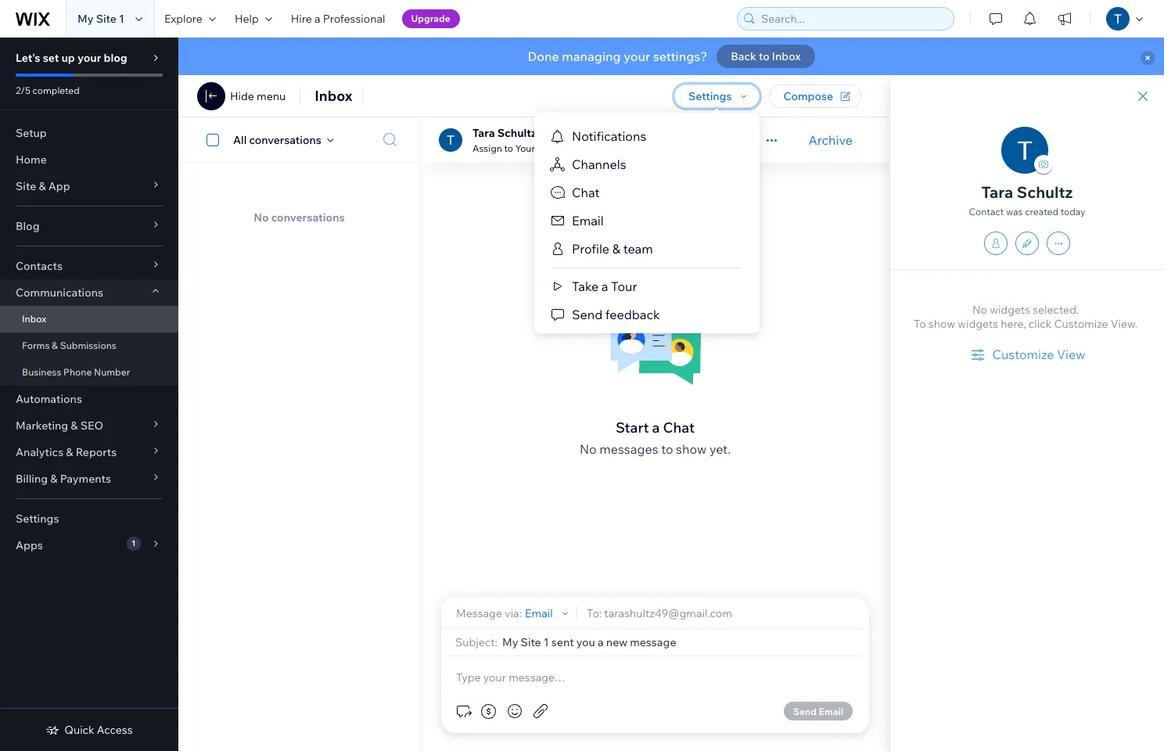 Task type: vqa. For each thing, say whether or not it's contained in the screenshot.
James
no



Task type: describe. For each thing, give the bounding box(es) containing it.
to inside start a chat no messages to show yet.
[[661, 441, 673, 457]]

home
[[16, 153, 47, 167]]

billing & payments
[[16, 472, 111, 486]]

tarashultz49@gmail.com
[[604, 606, 732, 620]]

selected.
[[1033, 303, 1079, 317]]

settings for settings button
[[689, 89, 732, 103]]

site & app
[[16, 179, 70, 193]]

1 horizontal spatial site
[[96, 12, 117, 26]]

a for professional
[[315, 12, 320, 26]]

widgets left here,
[[958, 317, 998, 331]]

emojis image
[[505, 702, 524, 721]]

notifications button
[[534, 122, 760, 150]]

view
[[1057, 347, 1086, 362]]

chat button
[[534, 178, 760, 207]]

start a chat no messages to show yet.
[[580, 419, 731, 457]]

customize view button
[[969, 345, 1086, 364]]

set
[[43, 51, 59, 65]]

show inside no widgets selected. to show widgets here, click customize view.
[[929, 317, 955, 331]]

files image
[[531, 702, 550, 721]]

today
[[1061, 206, 1086, 218]]

& for marketing
[[71, 419, 78, 433]]

all
[[233, 133, 247, 147]]

conversations for no conversations
[[271, 210, 345, 225]]

no for conversations
[[254, 210, 269, 225]]

via:
[[505, 606, 522, 620]]

site & app button
[[0, 173, 178, 200]]

submissions
[[60, 340, 116, 351]]

done managing your settings? alert
[[178, 38, 1164, 75]]

analytics
[[16, 445, 64, 459]]

message
[[456, 606, 502, 620]]

inbox link
[[0, 306, 178, 333]]

take a tour
[[572, 279, 637, 294]]

business phone number link
[[0, 359, 178, 386]]

chat inside button
[[572, 185, 600, 200]]

quick access
[[64, 723, 133, 737]]

0 horizontal spatial email
[[525, 606, 553, 620]]

a for tour
[[602, 279, 608, 294]]

your inside alert
[[624, 49, 650, 64]]

settings for the settings link
[[16, 512, 59, 526]]

settings button
[[674, 85, 760, 108]]

click
[[1029, 317, 1052, 331]]

upgrade button
[[402, 9, 460, 28]]

contacts
[[16, 259, 63, 273]]

here,
[[1001, 317, 1026, 331]]

& for billing
[[50, 472, 58, 486]]

was
[[1006, 206, 1023, 218]]

no conversations
[[254, 210, 345, 225]]

let's set up your blog
[[16, 51, 127, 65]]

forms
[[22, 340, 50, 351]]

to:
[[587, 606, 602, 620]]

hide
[[230, 89, 254, 103]]

to for done managing your settings?
[[759, 49, 770, 63]]

send feedback
[[572, 307, 660, 322]]

schultz for tara schultz contact was created today
[[1017, 182, 1073, 202]]

settings link
[[0, 505, 178, 532]]

contacts button
[[0, 253, 178, 279]]

start
[[616, 419, 649, 437]]

back to inbox button
[[717, 45, 815, 68]]

contact
[[969, 206, 1004, 218]]

back to inbox
[[731, 49, 801, 63]]

site inside "site & app" dropdown button
[[16, 179, 36, 193]]

& for profile
[[612, 241, 621, 257]]

2/5
[[16, 85, 30, 96]]

notifications
[[572, 128, 647, 144]]

your inside sidebar element
[[77, 51, 101, 65]]

profile
[[572, 241, 610, 257]]

assign to your team button
[[473, 141, 580, 155]]

0 horizontal spatial tara schultz image
[[439, 128, 462, 151]]

hire a professional link
[[281, 0, 395, 38]]

archive link
[[809, 132, 853, 147]]

take a tour button
[[534, 272, 760, 300]]

to: tarashultz49@gmail.com
[[587, 606, 732, 620]]

send for send email
[[793, 705, 817, 717]]

quick
[[64, 723, 94, 737]]

setup
[[16, 126, 47, 140]]

schultz for tara schultz
[[497, 126, 537, 140]]

conversations for all conversations
[[249, 133, 321, 147]]

home link
[[0, 146, 178, 173]]

tara for tara schultz contact was created today
[[982, 182, 1013, 202]]

1 horizontal spatial email
[[572, 213, 604, 228]]

upgrade
[[411, 13, 451, 24]]

menu
[[257, 89, 286, 103]]

yet.
[[710, 441, 731, 457]]

compose
[[784, 89, 833, 103]]

all conversations
[[233, 133, 321, 147]]

tara for tara schultz
[[473, 126, 495, 140]]

payments
[[60, 472, 111, 486]]

messages
[[600, 441, 658, 457]]

message via:
[[456, 606, 522, 620]]

chat inside start a chat no messages to show yet.
[[663, 419, 695, 437]]

& for site
[[39, 179, 46, 193]]

hire
[[291, 12, 312, 26]]

settings?
[[653, 49, 707, 64]]

assign
[[473, 142, 502, 154]]

no for widgets
[[973, 303, 987, 317]]

a for chat
[[652, 419, 660, 437]]

your
[[515, 142, 535, 154]]

customize inside button
[[992, 347, 1054, 362]]

business phone number
[[22, 366, 130, 378]]

marketing & seo
[[16, 419, 103, 433]]

send feedback button
[[534, 300, 760, 329]]

number
[[94, 366, 130, 378]]

help
[[235, 12, 259, 26]]



Task type: locate. For each thing, give the bounding box(es) containing it.
done
[[528, 49, 559, 64]]

0 vertical spatial to
[[759, 49, 770, 63]]

seo
[[80, 419, 103, 433]]

a
[[315, 12, 320, 26], [602, 279, 608, 294], [652, 419, 660, 437]]

your
[[624, 49, 650, 64], [77, 51, 101, 65]]

0 vertical spatial a
[[315, 12, 320, 26]]

archive
[[809, 132, 853, 147]]

a left tour at the top of the page
[[602, 279, 608, 294]]

1 down the settings link
[[132, 538, 136, 548]]

0 horizontal spatial inbox
[[22, 313, 47, 325]]

take
[[572, 279, 599, 294]]

1 vertical spatial to
[[504, 142, 513, 154]]

0 vertical spatial schultz
[[497, 126, 537, 140]]

& for forms
[[52, 340, 58, 351]]

a inside start a chat no messages to show yet.
[[652, 419, 660, 437]]

schultz inside tara schultz contact was created today
[[1017, 182, 1073, 202]]

app
[[48, 179, 70, 193]]

no widgets selected. to show widgets here, click customize view.
[[914, 303, 1138, 331]]

1 vertical spatial send
[[793, 705, 817, 717]]

0 vertical spatial settings
[[689, 89, 732, 103]]

to down tara schultz
[[504, 142, 513, 154]]

customize inside no widgets selected. to show widgets here, click customize view.
[[1054, 317, 1108, 331]]

team
[[537, 142, 561, 154]]

up
[[61, 51, 75, 65]]

1 inside sidebar element
[[132, 538, 136, 548]]

schultz up assign to your team
[[497, 126, 537, 140]]

tara schultz image up tara schultz contact was created today
[[1002, 127, 1048, 174]]

send inside send feedback button
[[572, 307, 603, 322]]

inbox inside "link"
[[22, 313, 47, 325]]

& left reports
[[66, 445, 73, 459]]

1 vertical spatial schultz
[[1017, 182, 1073, 202]]

apps
[[16, 538, 43, 552]]

1 vertical spatial conversations
[[271, 210, 345, 225]]

0 vertical spatial no
[[254, 210, 269, 225]]

forms & submissions
[[22, 340, 116, 351]]

professional
[[323, 12, 385, 26]]

conversations
[[249, 133, 321, 147], [271, 210, 345, 225]]

analytics & reports button
[[0, 439, 178, 466]]

inbox inside button
[[772, 49, 801, 63]]

& left seo
[[71, 419, 78, 433]]

tara up assign
[[473, 126, 495, 140]]

customize view
[[992, 347, 1086, 362]]

1
[[119, 12, 124, 26], [132, 538, 136, 548]]

0 horizontal spatial tara
[[473, 126, 495, 140]]

0 horizontal spatial site
[[16, 179, 36, 193]]

view.
[[1111, 317, 1138, 331]]

help button
[[225, 0, 281, 38]]

1 vertical spatial 1
[[132, 538, 136, 548]]

setup link
[[0, 120, 178, 146]]

2 vertical spatial inbox
[[22, 313, 47, 325]]

reports
[[76, 445, 117, 459]]

quick access button
[[46, 723, 133, 737]]

sidebar element
[[0, 38, 178, 751]]

show
[[929, 317, 955, 331], [676, 441, 707, 457]]

widgets left selected.
[[990, 303, 1030, 317]]

Type your message. Hit enter to submit. text field
[[454, 669, 857, 686]]

2 vertical spatial to
[[661, 441, 673, 457]]

email button
[[534, 207, 760, 235], [525, 606, 572, 620]]

business
[[22, 366, 61, 378]]

send for send feedback
[[572, 307, 603, 322]]

1 horizontal spatial a
[[602, 279, 608, 294]]

show left 'yet.'
[[676, 441, 707, 457]]

1 horizontal spatial tara
[[982, 182, 1013, 202]]

to
[[914, 317, 926, 331]]

None field
[[502, 635, 857, 649]]

let's
[[16, 51, 40, 65]]

managing
[[562, 49, 621, 64]]

1 horizontal spatial show
[[929, 317, 955, 331]]

billing
[[16, 472, 48, 486]]

inbox right menu on the top of the page
[[315, 87, 353, 105]]

& left the team
[[612, 241, 621, 257]]

0 vertical spatial site
[[96, 12, 117, 26]]

schultz up "created"
[[1017, 182, 1073, 202]]

explore
[[164, 12, 203, 26]]

email
[[572, 213, 604, 228], [525, 606, 553, 620], [819, 705, 843, 717]]

settings inside settings button
[[689, 89, 732, 103]]

1 horizontal spatial schultz
[[1017, 182, 1073, 202]]

1 vertical spatial a
[[602, 279, 608, 294]]

0 vertical spatial conversations
[[249, 133, 321, 147]]

1 right my
[[119, 12, 124, 26]]

settings up apps
[[16, 512, 59, 526]]

customize down here,
[[992, 347, 1054, 362]]

communications button
[[0, 279, 178, 306]]

& right forms
[[52, 340, 58, 351]]

automations
[[16, 392, 82, 406]]

schultz
[[497, 126, 537, 140], [1017, 182, 1073, 202]]

0 horizontal spatial show
[[676, 441, 707, 457]]

tara schultz image left assign
[[439, 128, 462, 151]]

site right my
[[96, 12, 117, 26]]

0 vertical spatial email
[[572, 213, 604, 228]]

1 horizontal spatial 1
[[132, 538, 136, 548]]

0 vertical spatial tara
[[473, 126, 495, 140]]

1 horizontal spatial chat
[[663, 419, 695, 437]]

subject:
[[455, 635, 498, 649]]

& left app
[[39, 179, 46, 193]]

customize up view
[[1054, 317, 1108, 331]]

1 vertical spatial site
[[16, 179, 36, 193]]

saved replies image
[[454, 702, 473, 721]]

access
[[97, 723, 133, 737]]

2 horizontal spatial inbox
[[772, 49, 801, 63]]

marketing
[[16, 419, 68, 433]]

1 vertical spatial show
[[676, 441, 707, 457]]

2 horizontal spatial email
[[819, 705, 843, 717]]

& inside button
[[612, 241, 621, 257]]

hire a professional
[[291, 12, 385, 26]]

inbox up forms
[[22, 313, 47, 325]]

0 vertical spatial chat
[[572, 185, 600, 200]]

analytics & reports
[[16, 445, 117, 459]]

profile & team button
[[534, 235, 760, 263]]

1 horizontal spatial tara schultz image
[[1002, 127, 1048, 174]]

0 horizontal spatial settings
[[16, 512, 59, 526]]

show inside start a chat no messages to show yet.
[[676, 441, 707, 457]]

1 vertical spatial tara
[[982, 182, 1013, 202]]

your right up
[[77, 51, 101, 65]]

hide menu
[[230, 89, 286, 103]]

1 horizontal spatial send
[[793, 705, 817, 717]]

to right the back
[[759, 49, 770, 63]]

compose button
[[770, 85, 861, 108]]

1 horizontal spatial no
[[580, 441, 597, 457]]

widgets
[[990, 303, 1030, 317], [958, 317, 998, 331]]

2 vertical spatial email
[[819, 705, 843, 717]]

& right billing
[[50, 472, 58, 486]]

1 horizontal spatial to
[[661, 441, 673, 457]]

completed
[[33, 85, 80, 96]]

& for analytics
[[66, 445, 73, 459]]

0 horizontal spatial no
[[254, 210, 269, 225]]

0 horizontal spatial 1
[[119, 12, 124, 26]]

tara schultz image
[[1002, 127, 1048, 174], [439, 128, 462, 151]]

blog button
[[0, 213, 178, 239]]

send email
[[793, 705, 843, 717]]

team
[[623, 241, 653, 257]]

1 vertical spatial customize
[[992, 347, 1054, 362]]

a inside hire a professional link
[[315, 12, 320, 26]]

send
[[572, 307, 603, 322], [793, 705, 817, 717]]

0 vertical spatial email button
[[534, 207, 760, 235]]

0 vertical spatial customize
[[1054, 317, 1108, 331]]

None checkbox
[[198, 130, 233, 149]]

0 horizontal spatial your
[[77, 51, 101, 65]]

0 horizontal spatial chat
[[572, 185, 600, 200]]

feedback
[[606, 307, 660, 322]]

a right 'hire'
[[315, 12, 320, 26]]

tour
[[611, 279, 637, 294]]

2 horizontal spatial a
[[652, 419, 660, 437]]

1 vertical spatial email
[[525, 606, 553, 620]]

1 horizontal spatial settings
[[689, 89, 732, 103]]

2 horizontal spatial to
[[759, 49, 770, 63]]

my site 1
[[77, 12, 124, 26]]

1 vertical spatial email button
[[525, 606, 572, 620]]

site down home
[[16, 179, 36, 193]]

blog
[[16, 219, 40, 233]]

settings inside the settings link
[[16, 512, 59, 526]]

email button up the team
[[534, 207, 760, 235]]

tara schultz
[[473, 126, 537, 140]]

chat right start
[[663, 419, 695, 437]]

2 vertical spatial no
[[580, 441, 597, 457]]

email inside button
[[819, 705, 843, 717]]

to for tara schultz
[[504, 142, 513, 154]]

0 horizontal spatial a
[[315, 12, 320, 26]]

inbox
[[772, 49, 801, 63], [315, 87, 353, 105], [22, 313, 47, 325]]

customize
[[1054, 317, 1108, 331], [992, 347, 1054, 362]]

to right messages at the right of the page
[[661, 441, 673, 457]]

to inside done managing your settings? alert
[[759, 49, 770, 63]]

inbox right the back
[[772, 49, 801, 63]]

show right to
[[929, 317, 955, 331]]

Search... field
[[757, 8, 949, 30]]

1 vertical spatial settings
[[16, 512, 59, 526]]

0 horizontal spatial schultz
[[497, 126, 537, 140]]

2 vertical spatial a
[[652, 419, 660, 437]]

1 horizontal spatial inbox
[[315, 87, 353, 105]]

&
[[39, 179, 46, 193], [612, 241, 621, 257], [52, 340, 58, 351], [71, 419, 78, 433], [66, 445, 73, 459], [50, 472, 58, 486]]

marketing & seo button
[[0, 412, 178, 439]]

1 vertical spatial no
[[973, 303, 987, 317]]

1 vertical spatial chat
[[663, 419, 695, 437]]

0 vertical spatial 1
[[119, 12, 124, 26]]

2 horizontal spatial no
[[973, 303, 987, 317]]

1 vertical spatial inbox
[[315, 87, 353, 105]]

no inside start a chat no messages to show yet.
[[580, 441, 597, 457]]

a inside take a tour button
[[602, 279, 608, 294]]

0 horizontal spatial to
[[504, 142, 513, 154]]

chat down channels on the top of page
[[572, 185, 600, 200]]

settings down the settings?
[[689, 89, 732, 103]]

0 vertical spatial show
[[929, 317, 955, 331]]

settings
[[689, 89, 732, 103], [16, 512, 59, 526]]

0 vertical spatial inbox
[[772, 49, 801, 63]]

1 horizontal spatial your
[[624, 49, 650, 64]]

send inside send email button
[[793, 705, 817, 717]]

assign to your team
[[473, 142, 561, 154]]

automations link
[[0, 386, 178, 412]]

billing & payments button
[[0, 466, 178, 492]]

chat
[[572, 185, 600, 200], [663, 419, 695, 437]]

no inside no widgets selected. to show widgets here, click customize view.
[[973, 303, 987, 317]]

send email button
[[784, 702, 853, 721]]

profile & team
[[572, 241, 653, 257]]

tara inside tara schultz contact was created today
[[982, 182, 1013, 202]]

your left the settings?
[[624, 49, 650, 64]]

back
[[731, 49, 756, 63]]

email button right via:
[[525, 606, 572, 620]]

tara up contact
[[982, 182, 1013, 202]]

a right start
[[652, 419, 660, 437]]

0 horizontal spatial send
[[572, 307, 603, 322]]

0 vertical spatial send
[[572, 307, 603, 322]]

phone
[[63, 366, 92, 378]]



